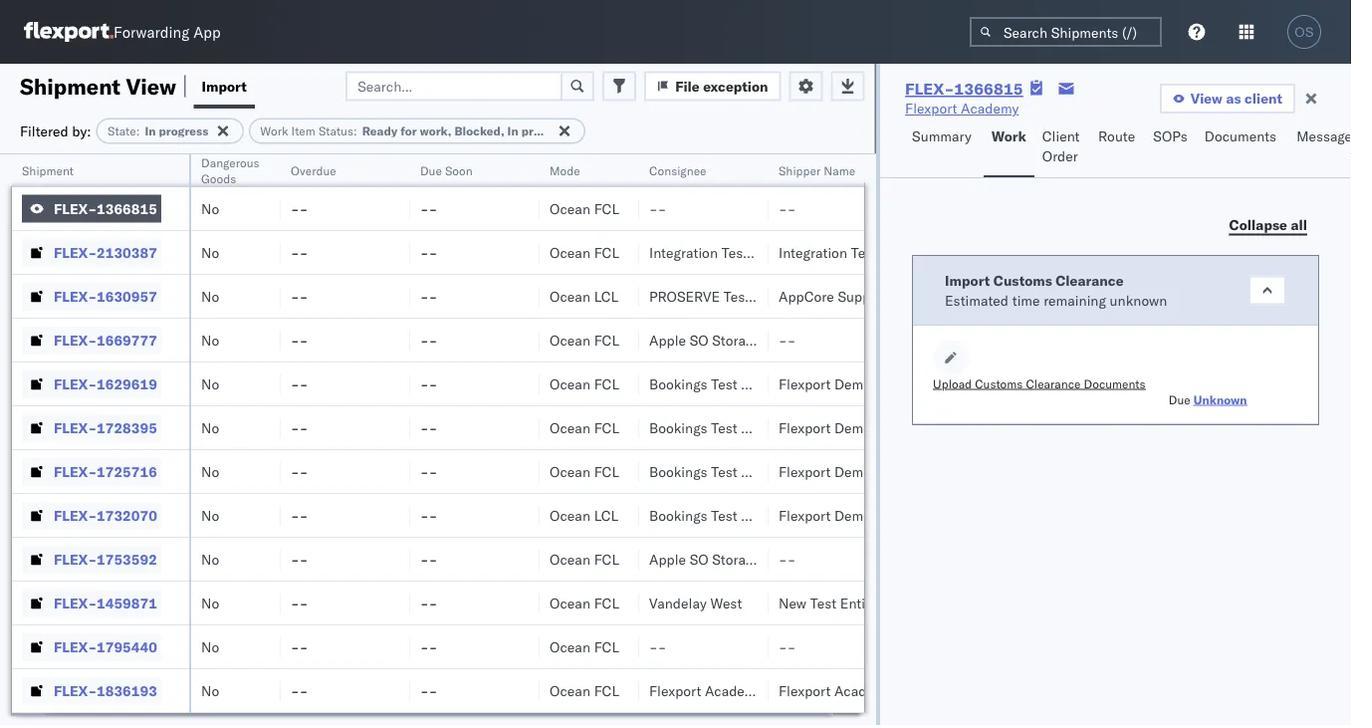 Task type: vqa. For each thing, say whether or not it's contained in the screenshot.
the leftmost In
yes



Task type: locate. For each thing, give the bounding box(es) containing it.
3 demo from the top
[[835, 463, 872, 480]]

new test entity 2
[[779, 594, 890, 612]]

9 no from the top
[[201, 550, 219, 568]]

1 vertical spatial not
[[797, 550, 824, 568]]

0 horizontal spatial import
[[202, 77, 247, 95]]

1 vertical spatial customs
[[975, 376, 1023, 391]]

shipment down filtered
[[22, 163, 74, 178]]

7 ocean from the top
[[550, 463, 591, 480]]

8 no from the top
[[201, 506, 219, 524]]

consignee button
[[639, 158, 749, 178]]

co. for flex-1732070
[[928, 506, 947, 524]]

due left soon
[[420, 163, 442, 178]]

summary button
[[904, 119, 984, 177]]

flexport. image
[[24, 22, 114, 42]]

2 resize handle column header from the left
[[257, 154, 281, 725]]

flex-1732070 button
[[22, 501, 161, 529]]

flex-1630957 button
[[22, 282, 161, 310]]

no for flex-1459871
[[201, 594, 219, 612]]

apple for flex-1753592
[[649, 550, 686, 568]]

import inside button
[[202, 77, 247, 95]]

no
[[201, 200, 219, 217], [201, 244, 219, 261], [201, 287, 219, 305], [201, 331, 219, 349], [201, 375, 219, 392], [201, 419, 219, 436], [201, 463, 219, 480], [201, 506, 219, 524], [201, 550, 219, 568], [201, 594, 219, 612], [201, 638, 219, 655], [201, 682, 219, 699]]

academy
[[961, 100, 1019, 117], [705, 682, 763, 699], [835, 682, 893, 699]]

clearance for estimated
[[1056, 271, 1124, 289]]

clearance inside upload customs clearance documents due unknown
[[1026, 376, 1081, 391]]

customs inside import customs clearance estimated time remaining unknown
[[994, 271, 1053, 289]]

1366815
[[954, 79, 1024, 99], [97, 200, 157, 217]]

work for work
[[992, 127, 1027, 145]]

7 ocean fcl from the top
[[550, 550, 619, 568]]

test for flex-1725716
[[711, 463, 738, 480]]

1 vertical spatial import
[[945, 271, 990, 289]]

ocean for 1836193
[[550, 682, 591, 699]]

view as client
[[1191, 90, 1283, 107]]

1 vertical spatial so
[[690, 550, 709, 568]]

12 ocean from the top
[[550, 682, 591, 699]]

2 so from the top
[[690, 550, 709, 568]]

forwarding app link
[[24, 22, 221, 42]]

0 vertical spatial due
[[420, 163, 442, 178]]

5 ocean from the top
[[550, 375, 591, 392]]

1 horizontal spatial academy
[[835, 682, 893, 699]]

all
[[1291, 216, 1308, 233]]

1 not from the top
[[797, 331, 824, 349]]

ocean fcl
[[550, 200, 619, 217], [550, 244, 619, 261], [550, 331, 619, 349], [550, 375, 619, 392], [550, 419, 619, 436], [550, 463, 619, 480], [550, 550, 619, 568], [550, 594, 619, 612], [550, 638, 619, 655], [550, 682, 619, 699]]

2 storage from the top
[[712, 550, 761, 568]]

flexport academy (sz) ltd.
[[779, 682, 958, 699]]

import up estimated
[[945, 271, 990, 289]]

4 flexport demo shipper co. from the top
[[779, 506, 947, 524]]

so down proserve
[[690, 331, 709, 349]]

9 ocean fcl from the top
[[550, 638, 619, 655]]

bookings for flex-1728395
[[649, 419, 708, 436]]

flexport academy
[[905, 100, 1019, 117]]

0 vertical spatial flex-1366815
[[905, 79, 1024, 99]]

co. for flex-1629619
[[928, 375, 947, 392]]

1725716
[[97, 463, 157, 480]]

supply
[[838, 287, 881, 305]]

1 horizontal spatial documents
[[1205, 127, 1277, 145]]

import down app
[[202, 77, 247, 95]]

(do up new
[[764, 550, 793, 568]]

1 horizontal spatial due
[[1169, 392, 1191, 407]]

documents down unknown
[[1084, 376, 1146, 391]]

work left item
[[260, 123, 288, 138]]

name
[[824, 163, 856, 178]]

0 horizontal spatial :
[[136, 123, 140, 138]]

1 horizontal spatial progress
[[522, 123, 571, 138]]

documents down view as client
[[1205, 127, 1277, 145]]

time
[[1013, 291, 1040, 309]]

ocean for 1629619
[[550, 375, 591, 392]]

dangerous goods
[[201, 155, 260, 186]]

3 flexport demo shipper co. from the top
[[779, 463, 947, 480]]

work button
[[984, 119, 1035, 177]]

apple for flex-1669777
[[649, 331, 686, 349]]

1 vertical spatial due
[[1169, 392, 1191, 407]]

10 ocean from the top
[[550, 594, 591, 612]]

flex-1753592 button
[[22, 545, 161, 573]]

flexport for flex-1836193
[[779, 682, 831, 699]]

1 vertical spatial (do
[[764, 550, 793, 568]]

shipment for shipment
[[22, 163, 74, 178]]

ltd
[[885, 287, 905, 305]]

collapse all
[[1230, 216, 1308, 233]]

flex- for "flex-1795440" button
[[54, 638, 97, 655]]

12 no from the top
[[201, 682, 219, 699]]

6 fcl from the top
[[594, 463, 619, 480]]

1366815 inside button
[[97, 200, 157, 217]]

no for flex-1753592
[[201, 550, 219, 568]]

6 ocean fcl from the top
[[550, 463, 619, 480]]

co. for flex-1728395
[[928, 419, 947, 436]]

9 fcl from the top
[[594, 638, 619, 655]]

1 ocean from the top
[[550, 200, 591, 217]]

view up state : in progress
[[126, 72, 176, 100]]

academy left (us)
[[705, 682, 763, 699]]

3 resize handle column header from the left
[[386, 154, 410, 725]]

upload customs clearance documents due unknown
[[933, 376, 1248, 407]]

1 co. from the top
[[928, 375, 947, 392]]

1 demo from the top
[[835, 375, 872, 392]]

bookings for flex-1725716
[[649, 463, 708, 480]]

0 horizontal spatial academy
[[705, 682, 763, 699]]

flexport demo shipper co. for 1728395
[[779, 419, 947, 436]]

ready
[[362, 123, 398, 138]]

6 no from the top
[[201, 419, 219, 436]]

flex- for flex-1728395 button
[[54, 419, 97, 436]]

2 in from the left
[[508, 123, 519, 138]]

2 not from the top
[[797, 550, 824, 568]]

2 lcl from the top
[[594, 506, 619, 524]]

academy down flex-1366815 link
[[961, 100, 1019, 117]]

unknown button
[[1194, 392, 1248, 407]]

item
[[291, 123, 315, 138]]

academy right the inc.
[[835, 682, 893, 699]]

flex-1629619
[[54, 375, 157, 392]]

flex- down flex-1725716 button
[[54, 506, 97, 524]]

flex- down flex-1630957 button
[[54, 331, 97, 349]]

3 ocean fcl from the top
[[550, 331, 619, 349]]

4 resize handle column header from the left
[[516, 154, 540, 725]]

apple up vandelay
[[649, 550, 686, 568]]

in
[[145, 123, 156, 138], [508, 123, 519, 138]]

10 no from the top
[[201, 594, 219, 612]]

work for work item status : ready for work, blocked, in progress
[[260, 123, 288, 138]]

2 bookings test consignee from the top
[[649, 419, 808, 436]]

client
[[1245, 90, 1283, 107]]

documents button
[[1197, 119, 1289, 177]]

flexport for flex-1725716
[[779, 463, 831, 480]]

due left unknown button
[[1169, 392, 1191, 407]]

shipper for flex-1732070
[[875, 506, 924, 524]]

:
[[136, 123, 140, 138], [354, 123, 357, 138]]

2 apple from the top
[[649, 550, 686, 568]]

goods
[[201, 171, 236, 186]]

4 co. from the top
[[928, 506, 947, 524]]

in right 'state'
[[145, 123, 156, 138]]

resize handle column header
[[165, 154, 189, 725], [257, 154, 281, 725], [386, 154, 410, 725], [516, 154, 540, 725], [616, 154, 639, 725], [745, 154, 769, 725]]

1 no from the top
[[201, 200, 219, 217]]

8 ocean from the top
[[550, 506, 591, 524]]

flex- down flex-1459871 button
[[54, 638, 97, 655]]

1 so from the top
[[690, 331, 709, 349]]

ocean for 1459871
[[550, 594, 591, 612]]

ocean for 1728395
[[550, 419, 591, 436]]

resize handle column header for dangerous goods
[[257, 154, 281, 725]]

message button
[[1289, 119, 1352, 177]]

use) down appcore supply ltd
[[828, 331, 864, 349]]

due inside upload customs clearance documents due unknown
[[1169, 392, 1191, 407]]

progress up dangerous
[[159, 123, 208, 138]]

academy inside the flexport academy link
[[961, 100, 1019, 117]]

(do
[[764, 331, 793, 349], [764, 550, 793, 568]]

0 horizontal spatial progress
[[159, 123, 208, 138]]

3 ocean from the top
[[550, 287, 591, 305]]

documents inside button
[[1205, 127, 1277, 145]]

1366815 up flexport academy
[[954, 79, 1024, 99]]

1 vertical spatial storage
[[712, 550, 761, 568]]

apple so storage (do not use) up west
[[649, 550, 864, 568]]

status
[[319, 123, 354, 138]]

flex- down "flex-1366815" button on the top left
[[54, 244, 97, 261]]

lcl
[[594, 287, 619, 305], [594, 506, 619, 524]]

0 vertical spatial import
[[202, 77, 247, 95]]

0 vertical spatial documents
[[1205, 127, 1277, 145]]

0 horizontal spatial view
[[126, 72, 176, 100]]

client order
[[1043, 127, 1080, 165]]

fcl for flex-1725716
[[594, 463, 619, 480]]

flex- for flex-1753592 button
[[54, 550, 97, 568]]

apple so storage (do not use) for flex-1669777
[[649, 331, 864, 349]]

test for flex-1728395
[[711, 419, 738, 436]]

flex- down flex-1629619 button
[[54, 419, 97, 436]]

2 ocean from the top
[[550, 244, 591, 261]]

ocean for 1366815
[[550, 200, 591, 217]]

work inside button
[[992, 127, 1027, 145]]

3 fcl from the top
[[594, 331, 619, 349]]

demo for 1732070
[[835, 506, 872, 524]]

2 bookings from the top
[[649, 419, 708, 436]]

flex- down shipment button
[[54, 200, 97, 217]]

1 progress from the left
[[159, 123, 208, 138]]

1 horizontal spatial in
[[508, 123, 519, 138]]

client
[[1043, 127, 1080, 145]]

2 use) from the top
[[828, 550, 864, 568]]

not up new
[[797, 550, 824, 568]]

1 use) from the top
[[828, 331, 864, 349]]

1 horizontal spatial import
[[945, 271, 990, 289]]

fcl for flex-2130387
[[594, 244, 619, 261]]

import
[[202, 77, 247, 95], [945, 271, 990, 289]]

ocean fcl for flex-1836193
[[550, 682, 619, 699]]

apple so storage (do not use) down "account"
[[649, 331, 864, 349]]

1 ocean lcl from the top
[[550, 287, 619, 305]]

co.
[[928, 375, 947, 392], [928, 419, 947, 436], [928, 463, 947, 480], [928, 506, 947, 524]]

consignee for flex-1732070
[[741, 506, 808, 524]]

1 vertical spatial flex-1366815
[[54, 200, 157, 217]]

bookings test consignee for flex-1629619
[[649, 375, 808, 392]]

4 ocean fcl from the top
[[550, 375, 619, 392]]

flex- down 'flex-2130387' button
[[54, 287, 97, 305]]

1 ocean fcl from the top
[[550, 200, 619, 217]]

0 vertical spatial storage
[[712, 331, 761, 349]]

0 vertical spatial (do
[[764, 331, 793, 349]]

0 horizontal spatial due
[[420, 163, 442, 178]]

shipper name
[[779, 163, 856, 178]]

demo for 1728395
[[835, 419, 872, 436]]

1732070
[[97, 506, 157, 524]]

0 vertical spatial clearance
[[1056, 271, 1124, 289]]

customs up time in the right of the page
[[994, 271, 1053, 289]]

-
[[291, 200, 299, 217], [299, 200, 308, 217], [420, 200, 429, 217], [429, 200, 438, 217], [649, 200, 658, 217], [658, 200, 667, 217], [779, 200, 787, 217], [787, 200, 796, 217], [291, 244, 299, 261], [299, 244, 308, 261], [420, 244, 429, 261], [429, 244, 438, 261], [291, 287, 299, 305], [299, 287, 308, 305], [420, 287, 429, 305], [429, 287, 438, 305], [291, 331, 299, 349], [299, 331, 308, 349], [420, 331, 429, 349], [429, 331, 438, 349], [779, 331, 787, 349], [787, 331, 796, 349], [291, 375, 299, 392], [299, 375, 308, 392], [420, 375, 429, 392], [429, 375, 438, 392], [291, 419, 299, 436], [299, 419, 308, 436], [420, 419, 429, 436], [429, 419, 438, 436], [291, 463, 299, 480], [299, 463, 308, 480], [420, 463, 429, 480], [429, 463, 438, 480], [291, 506, 299, 524], [299, 506, 308, 524], [420, 506, 429, 524], [429, 506, 438, 524], [291, 550, 299, 568], [299, 550, 308, 568], [420, 550, 429, 568], [429, 550, 438, 568], [779, 550, 787, 568], [787, 550, 796, 568], [291, 594, 299, 612], [299, 594, 308, 612], [420, 594, 429, 612], [429, 594, 438, 612], [291, 638, 299, 655], [299, 638, 308, 655], [420, 638, 429, 655], [429, 638, 438, 655], [649, 638, 658, 655], [658, 638, 667, 655], [779, 638, 787, 655], [787, 638, 796, 655], [291, 682, 299, 699], [299, 682, 308, 699], [420, 682, 429, 699], [429, 682, 438, 699]]

flex-1459871
[[54, 594, 157, 612]]

2 co. from the top
[[928, 419, 947, 436]]

so for flex-1753592
[[690, 550, 709, 568]]

appcore supply ltd
[[779, 287, 905, 305]]

so for flex-1669777
[[690, 331, 709, 349]]

0 vertical spatial use)
[[828, 331, 864, 349]]

view left as
[[1191, 90, 1223, 107]]

flex- down "flex-1795440" button
[[54, 682, 97, 699]]

flexport academy (us) inc.
[[649, 682, 830, 699]]

bookings
[[649, 375, 708, 392], [649, 419, 708, 436], [649, 463, 708, 480], [649, 506, 708, 524]]

1 horizontal spatial view
[[1191, 90, 1223, 107]]

fcl for flex-1459871
[[594, 594, 619, 612]]

Search... text field
[[346, 71, 563, 101]]

test
[[724, 287, 750, 305], [711, 375, 738, 392], [711, 419, 738, 436], [711, 463, 738, 480], [711, 506, 738, 524], [810, 594, 837, 612]]

11 ocean from the top
[[550, 638, 591, 655]]

2 ocean fcl from the top
[[550, 244, 619, 261]]

0 vertical spatial apple so storage (do not use)
[[649, 331, 864, 349]]

2 flexport demo shipper co. from the top
[[779, 419, 947, 436]]

4 bookings from the top
[[649, 506, 708, 524]]

resize handle column header for mode
[[616, 154, 639, 725]]

2 ocean lcl from the top
[[550, 506, 619, 524]]

route
[[1099, 127, 1136, 145]]

overdue
[[291, 163, 336, 178]]

fcl for flex-1753592
[[594, 550, 619, 568]]

1 flexport demo shipper co. from the top
[[779, 375, 947, 392]]

import inside import customs clearance estimated time remaining unknown
[[945, 271, 990, 289]]

ocean for 1732070
[[550, 506, 591, 524]]

0 vertical spatial ocean lcl
[[550, 287, 619, 305]]

summary
[[912, 127, 972, 145]]

in right "blocked,"
[[508, 123, 519, 138]]

bookings test consignee
[[649, 375, 808, 392], [649, 419, 808, 436], [649, 463, 808, 480], [649, 506, 808, 524]]

Search Shipments (/) text field
[[970, 17, 1162, 47]]

1 vertical spatial lcl
[[594, 506, 619, 524]]

customs inside upload customs clearance documents due unknown
[[975, 376, 1023, 391]]

flex- up flexport academy
[[905, 79, 954, 99]]

1 vertical spatial 1366815
[[97, 200, 157, 217]]

0 vertical spatial not
[[797, 331, 824, 349]]

0 horizontal spatial documents
[[1084, 376, 1146, 391]]

0 vertical spatial 1366815
[[954, 79, 1024, 99]]

so up vandelay west
[[690, 550, 709, 568]]

3 bookings test consignee from the top
[[649, 463, 808, 480]]

flex-1669777
[[54, 331, 157, 349]]

2 apple so storage (do not use) from the top
[[649, 550, 864, 568]]

10 fcl from the top
[[594, 682, 619, 699]]

5 ocean fcl from the top
[[550, 419, 619, 436]]

5 resize handle column header from the left
[[616, 154, 639, 725]]

3 co. from the top
[[928, 463, 947, 480]]

1 (do from the top
[[764, 331, 793, 349]]

0 vertical spatial lcl
[[594, 287, 619, 305]]

bookings test consignee for flex-1728395
[[649, 419, 808, 436]]

apple
[[649, 331, 686, 349], [649, 550, 686, 568]]

use) up 'new test entity 2'
[[828, 550, 864, 568]]

0 vertical spatial apple
[[649, 331, 686, 349]]

documents inside upload customs clearance documents due unknown
[[1084, 376, 1146, 391]]

4 bookings test consignee from the top
[[649, 506, 808, 524]]

0 horizontal spatial work
[[260, 123, 288, 138]]

academy for flexport academy
[[961, 100, 1019, 117]]

flex-1836193
[[54, 682, 157, 699]]

0 vertical spatial customs
[[994, 271, 1053, 289]]

2 no from the top
[[201, 244, 219, 261]]

consignee for flex-1725716
[[741, 463, 808, 480]]

ocean fcl for flex-1629619
[[550, 375, 619, 392]]

clearance inside import customs clearance estimated time remaining unknown
[[1056, 271, 1124, 289]]

1 fcl from the top
[[594, 200, 619, 217]]

: left ready
[[354, 123, 357, 138]]

remaining
[[1044, 291, 1106, 309]]

consignee for flex-1629619
[[741, 375, 808, 392]]

ocean lcl
[[550, 287, 619, 305], [550, 506, 619, 524]]

4 demo from the top
[[835, 506, 872, 524]]

shipment inside button
[[22, 163, 74, 178]]

apple down proserve
[[649, 331, 686, 349]]

7 fcl from the top
[[594, 550, 619, 568]]

flex- down flex-1728395 button
[[54, 463, 97, 480]]

0 vertical spatial shipment
[[20, 72, 121, 100]]

file exception button
[[645, 71, 781, 101], [645, 71, 781, 101]]

4 no from the top
[[201, 331, 219, 349]]

not down appcore
[[797, 331, 824, 349]]

no for flex-1795440
[[201, 638, 219, 655]]

6 resize handle column header from the left
[[745, 154, 769, 725]]

5 fcl from the top
[[594, 419, 619, 436]]

10 ocean fcl from the top
[[550, 682, 619, 699]]

1 bookings from the top
[[649, 375, 708, 392]]

no for flex-2130387
[[201, 244, 219, 261]]

work left client
[[992, 127, 1027, 145]]

1 vertical spatial shipment
[[22, 163, 74, 178]]

4 ocean from the top
[[550, 331, 591, 349]]

7 no from the top
[[201, 463, 219, 480]]

import button
[[194, 64, 255, 109]]

appcore
[[779, 287, 834, 305]]

3 no from the top
[[201, 287, 219, 305]]

0 horizontal spatial flex-1366815
[[54, 200, 157, 217]]

2 demo from the top
[[835, 419, 872, 436]]

1 apple so storage (do not use) from the top
[[649, 331, 864, 349]]

9 ocean from the top
[[550, 550, 591, 568]]

flex-2130387 button
[[22, 239, 161, 266]]

due
[[420, 163, 442, 178], [1169, 392, 1191, 407]]

4 fcl from the top
[[594, 375, 619, 392]]

test for flex-1629619
[[711, 375, 738, 392]]

new
[[779, 594, 807, 612]]

bookings for flex-1732070
[[649, 506, 708, 524]]

progress up mode
[[522, 123, 571, 138]]

flex- for flex-1629619 button
[[54, 375, 97, 392]]

11 no from the top
[[201, 638, 219, 655]]

flex-1366815 up flexport academy
[[905, 79, 1024, 99]]

shipper name button
[[769, 158, 878, 178]]

apple so storage (do not use) for flex-1753592
[[649, 550, 864, 568]]

8 fcl from the top
[[594, 594, 619, 612]]

8 ocean fcl from the top
[[550, 594, 619, 612]]

1 bookings test consignee from the top
[[649, 375, 808, 392]]

flex-1836193 button
[[22, 677, 161, 705]]

customs right upload on the bottom of page
[[975, 376, 1023, 391]]

storage down the proserve test account
[[712, 331, 761, 349]]

1 horizontal spatial work
[[992, 127, 1027, 145]]

clearance up remaining
[[1056, 271, 1124, 289]]

0 vertical spatial so
[[690, 331, 709, 349]]

flex- for flex-1732070 button
[[54, 506, 97, 524]]

2 fcl from the top
[[594, 244, 619, 261]]

import for import
[[202, 77, 247, 95]]

: right by:
[[136, 123, 140, 138]]

dangerous
[[201, 155, 260, 170]]

lcl for bookings
[[594, 506, 619, 524]]

1 vertical spatial apple so storage (do not use)
[[649, 550, 864, 568]]

academy for flexport academy (us) inc.
[[705, 682, 763, 699]]

shipment button
[[12, 158, 169, 178]]

shipment
[[20, 72, 121, 100], [22, 163, 74, 178]]

flexport for flex-1629619
[[779, 375, 831, 392]]

0 horizontal spatial 1366815
[[97, 200, 157, 217]]

flex-1459871 button
[[22, 589, 161, 617]]

1 storage from the top
[[712, 331, 761, 349]]

west
[[710, 594, 742, 612]]

flex-1366815 link
[[905, 79, 1024, 99]]

flex-1366815 down shipment button
[[54, 200, 157, 217]]

3 bookings from the top
[[649, 463, 708, 480]]

lcl for proserve
[[594, 287, 619, 305]]

1 vertical spatial apple
[[649, 550, 686, 568]]

(do down "account"
[[764, 331, 793, 349]]

1 apple from the top
[[649, 331, 686, 349]]

6 ocean from the top
[[550, 419, 591, 436]]

1 vertical spatial clearance
[[1026, 376, 1081, 391]]

no for flex-1366815
[[201, 200, 219, 217]]

(do for flex-1753592
[[764, 550, 793, 568]]

5 no from the top
[[201, 375, 219, 392]]

flex-1753592
[[54, 550, 157, 568]]

shipment up by:
[[20, 72, 121, 100]]

flexport demo shipper co. for 1629619
[[779, 375, 947, 392]]

collapse
[[1230, 216, 1288, 233]]

flex- down "flex-1669777" button
[[54, 375, 97, 392]]

flex- down flex-1732070 button
[[54, 550, 97, 568]]

flex- down flex-1753592 button
[[54, 594, 97, 612]]

2 (do from the top
[[764, 550, 793, 568]]

1366815 up 2130387
[[97, 200, 157, 217]]

1 horizontal spatial :
[[354, 123, 357, 138]]

1 lcl from the top
[[594, 287, 619, 305]]

1 vertical spatial ocean lcl
[[550, 506, 619, 524]]

file
[[675, 77, 700, 95]]

fcl for flex-1366815
[[594, 200, 619, 217]]

apple so storage (do not use)
[[649, 331, 864, 349], [649, 550, 864, 568]]

2 horizontal spatial academy
[[961, 100, 1019, 117]]

1 vertical spatial documents
[[1084, 376, 1146, 391]]

storage up west
[[712, 550, 761, 568]]

flex- for flex-1459871 button
[[54, 594, 97, 612]]

0 horizontal spatial in
[[145, 123, 156, 138]]

1 vertical spatial use)
[[828, 550, 864, 568]]

1 resize handle column header from the left
[[165, 154, 189, 725]]

clearance down remaining
[[1026, 376, 1081, 391]]

no for flex-1669777
[[201, 331, 219, 349]]



Task type: describe. For each thing, give the bounding box(es) containing it.
vandelay
[[649, 594, 707, 612]]

flexport demo shipper co. for 1732070
[[779, 506, 947, 524]]

upload
[[933, 376, 972, 391]]

2
[[881, 594, 890, 612]]

collapse all button
[[1218, 210, 1320, 240]]

unknown
[[1110, 291, 1168, 309]]

2 : from the left
[[354, 123, 357, 138]]

shipper for flex-1629619
[[875, 375, 924, 392]]

use) for flex-1753592
[[828, 550, 864, 568]]

customs for import
[[994, 271, 1053, 289]]

unknown
[[1194, 392, 1248, 407]]

1 horizontal spatial 1366815
[[954, 79, 1024, 99]]

sops
[[1154, 127, 1188, 145]]

work,
[[420, 123, 452, 138]]

demo for 1725716
[[835, 463, 872, 480]]

1630957
[[97, 287, 157, 305]]

estimated
[[945, 291, 1009, 309]]

work item status : ready for work, blocked, in progress
[[260, 123, 571, 138]]

consignee for flex-1728395
[[741, 419, 808, 436]]

flex-1629619 button
[[22, 370, 161, 398]]

1459871
[[97, 594, 157, 612]]

os
[[1295, 24, 1314, 39]]

2130387
[[97, 244, 157, 261]]

flex- for 'flex-2130387' button
[[54, 244, 97, 261]]

flexport for flex-1728395
[[779, 419, 831, 436]]

fcl for flex-1728395
[[594, 419, 619, 436]]

ocean lcl for proserve test account
[[550, 287, 619, 305]]

flex- for "flex-1669777" button
[[54, 331, 97, 349]]

ocean for 1630957
[[550, 287, 591, 305]]

state
[[108, 123, 136, 138]]

as
[[1226, 90, 1242, 107]]

ocean fcl for flex-1795440
[[550, 638, 619, 655]]

ocean for 1795440
[[550, 638, 591, 655]]

1753592
[[97, 550, 157, 568]]

flex-1728395
[[54, 419, 157, 436]]

ocean fcl for flex-1725716
[[550, 463, 619, 480]]

consignee inside consignee button
[[649, 163, 707, 178]]

inc.
[[806, 682, 830, 699]]

ltd.
[[934, 682, 958, 699]]

flex-1366815 button
[[22, 195, 161, 223]]

view as client button
[[1160, 84, 1296, 114]]

state : in progress
[[108, 123, 208, 138]]

1728395
[[97, 419, 157, 436]]

shipment for shipment view
[[20, 72, 121, 100]]

dangerous goods button
[[191, 150, 273, 186]]

flexport for flex-1732070
[[779, 506, 831, 524]]

sops button
[[1146, 119, 1197, 177]]

ocean for 1669777
[[550, 331, 591, 349]]

flex-1669777 button
[[22, 326, 161, 354]]

resize handle column header for consignee
[[745, 154, 769, 725]]

exception
[[703, 77, 768, 95]]

bookings test consignee for flex-1725716
[[649, 463, 808, 480]]

1795440
[[97, 638, 157, 655]]

ocean fcl for flex-1366815
[[550, 200, 619, 217]]

flex- for "flex-1366815" button on the top left
[[54, 200, 97, 217]]

flex-1630957
[[54, 287, 157, 305]]

for
[[401, 123, 417, 138]]

by:
[[72, 122, 91, 139]]

fcl for flex-1669777
[[594, 331, 619, 349]]

import customs clearance estimated time remaining unknown
[[945, 271, 1168, 309]]

bookings test consignee for flex-1732070
[[649, 506, 808, 524]]

not for flex-1669777
[[797, 331, 824, 349]]

co. for flex-1725716
[[928, 463, 947, 480]]

flex- for flex-1630957 button
[[54, 287, 97, 305]]

flex-1728395 button
[[22, 414, 161, 442]]

order
[[1043, 147, 1078, 165]]

1629619
[[97, 375, 157, 392]]

no for flex-1629619
[[201, 375, 219, 392]]

flex-1795440 button
[[22, 633, 161, 661]]

test for flex-1732070
[[711, 506, 738, 524]]

entity
[[840, 594, 878, 612]]

flex- for flex-1725716 button
[[54, 463, 97, 480]]

1836193
[[97, 682, 157, 699]]

account
[[754, 287, 806, 305]]

proserve
[[649, 287, 720, 305]]

1 horizontal spatial flex-1366815
[[905, 79, 1024, 99]]

proserve test account
[[649, 287, 806, 305]]

academy for flexport academy (sz) ltd.
[[835, 682, 893, 699]]

no for flex-1630957
[[201, 287, 219, 305]]

no for flex-1725716
[[201, 463, 219, 480]]

shipper inside button
[[779, 163, 821, 178]]

route button
[[1091, 119, 1146, 177]]

soon
[[445, 163, 473, 178]]

no for flex-1836193
[[201, 682, 219, 699]]

1669777
[[97, 331, 157, 349]]

fcl for flex-1795440
[[594, 638, 619, 655]]

shipper for flex-1725716
[[875, 463, 924, 480]]

ocean fcl for flex-1753592
[[550, 550, 619, 568]]

flexport demo shipper co. for 1725716
[[779, 463, 947, 480]]

ocean fcl for flex-2130387
[[550, 244, 619, 261]]

blocked,
[[455, 123, 505, 138]]

2 progress from the left
[[522, 123, 571, 138]]

fcl for flex-1836193
[[594, 682, 619, 699]]

flex-1366815 inside button
[[54, 200, 157, 217]]

mode button
[[540, 158, 619, 178]]

not for flex-1753592
[[797, 550, 824, 568]]

storage for flex-1753592
[[712, 550, 761, 568]]

no for flex-1732070
[[201, 506, 219, 524]]

flex-1732070
[[54, 506, 157, 524]]

due soon
[[420, 163, 473, 178]]

1 in from the left
[[145, 123, 156, 138]]

clearance for documents
[[1026, 376, 1081, 391]]

ocean fcl for flex-1728395
[[550, 419, 619, 436]]

customs for upload
[[975, 376, 1023, 391]]

demo for 1629619
[[835, 375, 872, 392]]

filtered by:
[[20, 122, 91, 139]]

shipment view
[[20, 72, 176, 100]]

1 : from the left
[[136, 123, 140, 138]]

import for import customs clearance estimated time remaining unknown
[[945, 271, 990, 289]]

app
[[193, 22, 221, 41]]

(sz)
[[896, 682, 930, 699]]

ocean for 2130387
[[550, 244, 591, 261]]

use) for flex-1669777
[[828, 331, 864, 349]]

ocean for 1725716
[[550, 463, 591, 480]]

flex- for flex-1836193 button
[[54, 682, 97, 699]]

view inside button
[[1191, 90, 1223, 107]]

file exception
[[675, 77, 768, 95]]

flex-1795440
[[54, 638, 157, 655]]

upload customs clearance documents button
[[933, 375, 1146, 391]]

resize handle column header for shipment
[[165, 154, 189, 725]]

vandelay west
[[649, 594, 742, 612]]

fcl for flex-1629619
[[594, 375, 619, 392]]

bookings for flex-1629619
[[649, 375, 708, 392]]

flexport academy link
[[905, 99, 1019, 119]]

flex-2130387
[[54, 244, 157, 261]]

storage for flex-1669777
[[712, 331, 761, 349]]



